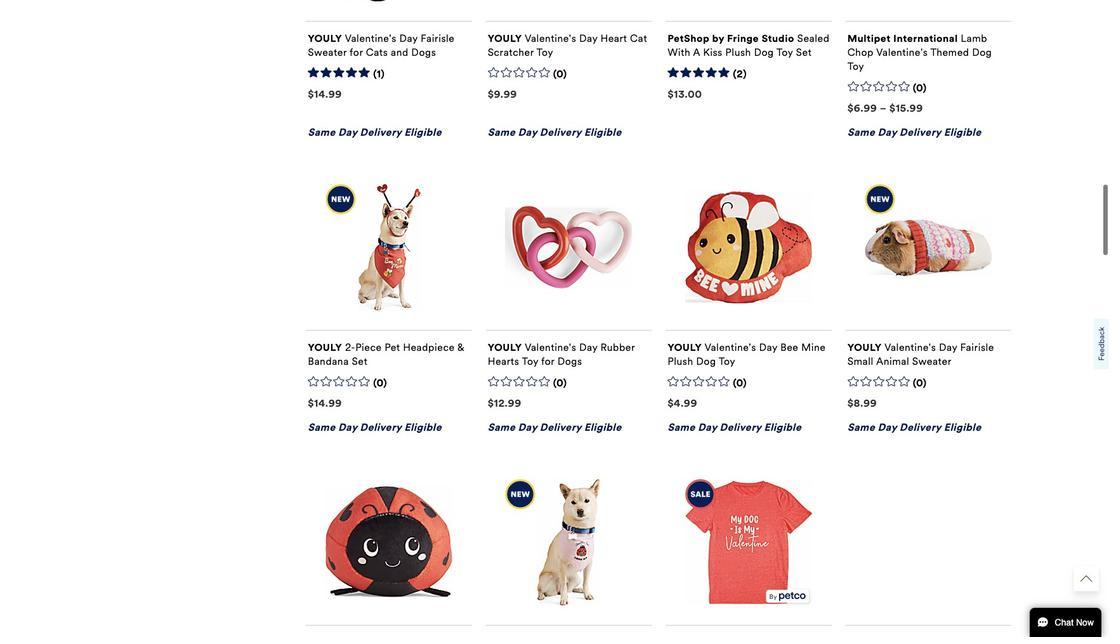 Task type: locate. For each thing, give the bounding box(es) containing it.
0 reviews element down valentine's day fairisle small animal sweater in the bottom of the page
[[913, 377, 927, 390]]

1 $14.99 from the top
[[308, 88, 342, 100]]

scroll to top image
[[1081, 573, 1093, 585]]

0 reviews element for $9.99
[[553, 68, 567, 81]]

rubber
[[601, 341, 635, 354]]

sealed
[[798, 32, 830, 44]]

plush for (2)
[[726, 46, 752, 58]]

same for 2-piece pet headpiece & bandana set
[[308, 421, 336, 433]]

0 reviews element up $15.99
[[913, 82, 927, 95]]

0 horizontal spatial sweater
[[308, 46, 347, 58]]

toy
[[537, 46, 554, 58], [777, 46, 794, 58], [848, 60, 865, 72], [522, 355, 539, 368], [719, 355, 736, 368]]

valentine's for valentine's day bee mine plush dog toy
[[705, 341, 757, 354]]

sweater
[[308, 46, 347, 58], [913, 355, 952, 368]]

–
[[880, 102, 887, 114]]

1 vertical spatial for
[[542, 355, 555, 368]]

0 vertical spatial for
[[350, 46, 363, 58]]

0 reviews element down 2-piece pet headpiece & bandana set
[[373, 377, 387, 390]]

(0) down valentine's day bee mine plush dog toy
[[733, 377, 747, 389]]

set down piece at the left
[[352, 355, 368, 368]]

delivery for scratcher
[[540, 126, 582, 138]]

dog
[[755, 46, 774, 58], [973, 46, 993, 58], [697, 355, 717, 368]]

1 horizontal spatial for
[[542, 355, 555, 368]]

for left cats
[[350, 46, 363, 58]]

toy inside 'sealed with a kiss plush dog toy set'
[[777, 46, 794, 58]]

chop
[[848, 46, 874, 58]]

plush down fringe
[[726, 46, 752, 58]]

fringe
[[728, 32, 759, 44]]

1 vertical spatial plush
[[668, 355, 694, 368]]

day inside valentine's day rubber hearts toy for dogs
[[580, 341, 598, 354]]

valentine's inside valentine's day fairisle sweater for cats and dogs
[[345, 32, 397, 44]]

1 vertical spatial sweater
[[913, 355, 952, 368]]

(0) down valentine's day heart cat scratcher toy
[[553, 68, 567, 80]]

0 reviews element
[[553, 68, 567, 81], [913, 82, 927, 95], [373, 377, 387, 390], [553, 377, 567, 390], [733, 377, 747, 390], [913, 377, 927, 390]]

fairisle inside valentine's day fairisle sweater for cats and dogs
[[421, 32, 455, 44]]

valentine's inside lamb chop valentine's themed dog toy
[[877, 46, 928, 58]]

1 vertical spatial dogs
[[558, 355, 583, 368]]

set inside 2-piece pet headpiece & bandana set
[[352, 355, 368, 368]]

for
[[350, 46, 363, 58], [542, 355, 555, 368]]

cats
[[366, 46, 388, 58]]

0 reviews element for $14.99
[[373, 377, 387, 390]]

sealed with a kiss plush dog toy set
[[668, 32, 830, 58]]

(0) for $4.99
[[733, 377, 747, 389]]

plush inside 'sealed with a kiss plush dog toy set'
[[726, 46, 752, 58]]

set
[[796, 46, 812, 58], [352, 355, 368, 368]]

same for lamb chop valentine's themed dog toy
[[848, 126, 876, 138]]

0 reviews element for $4.99
[[733, 377, 747, 390]]

scratcher
[[488, 46, 534, 58]]

dog up $4.99
[[697, 355, 717, 368]]

0 reviews element for $8.99
[[913, 377, 927, 390]]

2 $14.99 from the top
[[308, 397, 342, 409]]

dog down lamb
[[973, 46, 993, 58]]

(0) for $8.99
[[913, 377, 927, 389]]

toy inside valentine's day bee mine plush dog toy
[[719, 355, 736, 368]]

kiss
[[704, 46, 723, 58]]

1 horizontal spatial dogs
[[558, 355, 583, 368]]

same day delivery eligible for toy
[[488, 421, 622, 433]]

delivery for &
[[360, 421, 402, 433]]

valentine's inside valentine's day fairisle small animal sweater
[[885, 341, 937, 354]]

set down sealed
[[796, 46, 812, 58]]

(0) for $14.99
[[373, 377, 387, 389]]

same for valentine's day fairisle small animal sweater
[[848, 421, 876, 433]]

fairisle for valentine's day fairisle sweater for cats and dogs
[[421, 32, 455, 44]]

$9.99
[[488, 88, 517, 100]]

valentine's
[[345, 32, 397, 44], [525, 32, 577, 44], [877, 46, 928, 58], [525, 341, 577, 354], [705, 341, 757, 354], [885, 341, 937, 354]]

(0) down valentine's day rubber hearts toy for dogs
[[553, 377, 567, 389]]

valentine's for valentine's day fairisle sweater for cats and dogs
[[345, 32, 397, 44]]

dog for kiss
[[755, 46, 774, 58]]

youly for valentine's day fairisle small animal sweater
[[848, 341, 882, 354]]

0 reviews element down valentine's day bee mine plush dog toy
[[733, 377, 747, 390]]

plush inside valentine's day bee mine plush dog toy
[[668, 355, 694, 368]]

toy inside lamb chop valentine's themed dog toy
[[848, 60, 865, 72]]

eligible for lamb chop valentine's themed dog toy
[[945, 126, 982, 138]]

plush up $4.99
[[668, 355, 694, 368]]

same day delivery eligible for dog
[[848, 126, 982, 138]]

youly for valentine's day rubber hearts toy for dogs
[[488, 341, 522, 354]]

0 horizontal spatial dogs
[[412, 46, 436, 58]]

valentine's inside valentine's day rubber hearts toy for dogs
[[525, 341, 577, 354]]

day inside valentine's day fairisle small animal sweater
[[940, 341, 958, 354]]

same day delivery eligible
[[308, 126, 442, 138], [488, 126, 622, 138], [848, 126, 982, 138], [308, 421, 442, 433], [488, 421, 622, 433], [668, 421, 802, 433], [848, 421, 982, 433]]

dog down studio
[[755, 46, 774, 58]]

set inside 'sealed with a kiss plush dog toy set'
[[796, 46, 812, 58]]

1 vertical spatial fairisle
[[961, 341, 995, 354]]

0 vertical spatial fairisle
[[421, 32, 455, 44]]

sweater right animal
[[913, 355, 952, 368]]

delivery
[[360, 126, 402, 138], [540, 126, 582, 138], [900, 126, 942, 138], [360, 421, 402, 433], [540, 421, 582, 433], [720, 421, 762, 433], [900, 421, 942, 433]]

0 horizontal spatial plush
[[668, 355, 694, 368]]

0 horizontal spatial for
[[350, 46, 363, 58]]

$4.99
[[668, 397, 698, 409]]

delivery for dog
[[900, 126, 942, 138]]

headpiece
[[403, 341, 455, 354]]

sweater left cats
[[308, 46, 347, 58]]

same day delivery eligible for scratcher
[[488, 126, 622, 138]]

fairisle
[[421, 32, 455, 44], [961, 341, 995, 354]]

0 vertical spatial sweater
[[308, 46, 347, 58]]

petshop
[[668, 32, 710, 44]]

dog inside lamb chop valentine's themed dog toy
[[973, 46, 993, 58]]

valentine's day fairisle sweater for cats and dogs
[[308, 32, 455, 58]]

$15.99
[[890, 102, 924, 114]]

eligible
[[405, 126, 442, 138], [585, 126, 622, 138], [945, 126, 982, 138], [405, 421, 442, 433], [585, 421, 622, 433], [765, 421, 802, 433], [945, 421, 982, 433]]

eligible for valentine's day fairisle small animal sweater
[[945, 421, 982, 433]]

from $6.99 up to $15.99 element
[[848, 102, 924, 114]]

for right hearts
[[542, 355, 555, 368]]

day
[[400, 32, 418, 44], [580, 32, 598, 44], [338, 126, 357, 138], [518, 126, 537, 138], [878, 126, 897, 138], [580, 341, 598, 354], [760, 341, 778, 354], [940, 341, 958, 354], [338, 421, 357, 433], [518, 421, 537, 433], [698, 421, 717, 433], [878, 421, 897, 433]]

0 reviews element down valentine's day heart cat scratcher toy
[[553, 68, 567, 81]]

fairisle inside valentine's day fairisle small animal sweater
[[961, 341, 995, 354]]

dog inside 'sealed with a kiss plush dog toy set'
[[755, 46, 774, 58]]

valentine's for valentine's day rubber hearts toy for dogs
[[525, 341, 577, 354]]

1 horizontal spatial sweater
[[913, 355, 952, 368]]

0 vertical spatial dogs
[[412, 46, 436, 58]]

1 horizontal spatial plush
[[726, 46, 752, 58]]

dogs inside valentine's day fairisle sweater for cats and dogs
[[412, 46, 436, 58]]

(0) down 2-piece pet headpiece & bandana set
[[373, 377, 387, 389]]

2-
[[345, 341, 356, 354]]

1 horizontal spatial dog
[[755, 46, 774, 58]]

(0) up $15.99
[[913, 82, 927, 94]]

eligible for valentine's day heart cat scratcher toy
[[585, 126, 622, 138]]

1 horizontal spatial set
[[796, 46, 812, 58]]

youly
[[308, 32, 342, 44], [488, 32, 522, 44], [308, 341, 342, 354], [488, 341, 522, 354], [668, 341, 702, 354], [848, 341, 882, 354]]

0 horizontal spatial dog
[[697, 355, 717, 368]]

(0)
[[553, 68, 567, 80], [913, 82, 927, 94], [373, 377, 387, 389], [553, 377, 567, 389], [733, 377, 747, 389], [913, 377, 927, 389]]

0 vertical spatial $14.99
[[308, 88, 342, 100]]

0 horizontal spatial set
[[352, 355, 368, 368]]

$14.99 for valentine's day fairisle sweater for cats and dogs
[[308, 88, 342, 100]]

international
[[894, 32, 958, 44]]

1 vertical spatial set
[[352, 355, 368, 368]]

valentine's inside valentine's day heart cat scratcher toy
[[525, 32, 577, 44]]

valentine's inside valentine's day bee mine plush dog toy
[[705, 341, 757, 354]]

eligible for 2-piece pet headpiece & bandana set
[[405, 421, 442, 433]]

&
[[458, 341, 465, 354]]

a
[[693, 46, 701, 58]]

0 reviews element for $12.99
[[553, 377, 567, 390]]

eligible for valentine's day rubber hearts toy for dogs
[[585, 421, 622, 433]]

day inside valentine's day fairisle sweater for cats and dogs
[[400, 32, 418, 44]]

same
[[308, 126, 336, 138], [488, 126, 516, 138], [848, 126, 876, 138], [308, 421, 336, 433], [488, 421, 516, 433], [668, 421, 696, 433], [848, 421, 876, 433]]

plush
[[726, 46, 752, 58], [668, 355, 694, 368]]

delivery for toy
[[540, 421, 582, 433]]

0 horizontal spatial fairisle
[[421, 32, 455, 44]]

0 vertical spatial set
[[796, 46, 812, 58]]

0 reviews element down valentine's day rubber hearts toy for dogs
[[553, 377, 567, 390]]

(0) down valentine's day fairisle small animal sweater in the bottom of the page
[[913, 377, 927, 389]]

1 vertical spatial $14.99
[[308, 397, 342, 409]]

dog inside valentine's day bee mine plush dog toy
[[697, 355, 717, 368]]

0 vertical spatial plush
[[726, 46, 752, 58]]

2 horizontal spatial dog
[[973, 46, 993, 58]]

1 horizontal spatial fairisle
[[961, 341, 995, 354]]

valentine's day rubber hearts toy for dogs
[[488, 341, 635, 368]]

sweater inside valentine's day fairisle small animal sweater
[[913, 355, 952, 368]]

$14.99
[[308, 88, 342, 100], [308, 397, 342, 409]]

dogs
[[412, 46, 436, 58], [558, 355, 583, 368]]



Task type: vqa. For each thing, say whether or not it's contained in the screenshot.


Task type: describe. For each thing, give the bounding box(es) containing it.
studio
[[762, 32, 795, 44]]

(0) for $12.99
[[553, 377, 567, 389]]

hearts
[[488, 355, 520, 368]]

small
[[848, 355, 874, 368]]

(0) for $9.99
[[553, 68, 567, 80]]

$14.99 for 2-piece pet headpiece & bandana set
[[308, 397, 342, 409]]

same for valentine's day bee mine plush dog toy
[[668, 421, 696, 433]]

delivery for for
[[360, 126, 402, 138]]

youly for 2-piece pet headpiece & bandana set
[[308, 341, 342, 354]]

dog for mine
[[697, 355, 717, 368]]

$6.99
[[848, 102, 878, 114]]

with
[[668, 46, 691, 58]]

(1)
[[373, 68, 385, 80]]

bee
[[781, 341, 799, 354]]

multipet international
[[848, 32, 958, 44]]

1 review element
[[373, 68, 385, 81]]

fairisle for valentine's day fairisle small animal sweater
[[961, 341, 995, 354]]

same day delivery eligible for for
[[308, 126, 442, 138]]

delivery for plush
[[720, 421, 762, 433]]

(0) for $6.99
[[913, 82, 927, 94]]

$6.99 – $15.99
[[848, 102, 924, 114]]

0 reviews element for $6.99
[[913, 82, 927, 95]]

plush for (0)
[[668, 355, 694, 368]]

and
[[391, 46, 409, 58]]

youly for valentine's day fairisle sweater for cats and dogs
[[308, 32, 342, 44]]

youly for valentine's day bee mine plush dog toy
[[668, 341, 702, 354]]

same day delivery eligible for plush
[[668, 421, 802, 433]]

(2)
[[733, 68, 747, 80]]

day inside valentine's day bee mine plush dog toy
[[760, 341, 778, 354]]

$13.00
[[668, 88, 703, 100]]

lamb chop valentine's themed dog toy
[[848, 32, 993, 72]]

$12.99
[[488, 397, 522, 409]]

toy inside valentine's day rubber hearts toy for dogs
[[522, 355, 539, 368]]

same day delivery eligible for &
[[308, 421, 442, 433]]

heart
[[601, 32, 628, 44]]

petshop by fringe studio
[[668, 32, 795, 44]]

themed
[[931, 46, 970, 58]]

2 reviews element
[[733, 68, 747, 81]]

delivery for animal
[[900, 421, 942, 433]]

eligible for valentine's day bee mine plush dog toy
[[765, 421, 802, 433]]

dogs inside valentine's day rubber hearts toy for dogs
[[558, 355, 583, 368]]

for inside valentine's day fairisle sweater for cats and dogs
[[350, 46, 363, 58]]

valentine's day heart cat scratcher toy
[[488, 32, 648, 58]]

valentine's day fairisle small animal sweater
[[848, 341, 995, 368]]

valentine's day bee mine plush dog toy
[[668, 341, 826, 368]]

same for valentine's day fairisle sweater for cats and dogs
[[308, 126, 336, 138]]

multipet
[[848, 32, 891, 44]]

valentine's for valentine's day heart cat scratcher toy
[[525, 32, 577, 44]]

pet
[[385, 341, 400, 354]]

animal
[[877, 355, 910, 368]]

valentine's for valentine's day fairisle small animal sweater
[[885, 341, 937, 354]]

piece
[[356, 341, 382, 354]]

2-piece pet headpiece & bandana set
[[308, 341, 465, 368]]

sweater inside valentine's day fairisle sweater for cats and dogs
[[308, 46, 347, 58]]

for inside valentine's day rubber hearts toy for dogs
[[542, 355, 555, 368]]

bandana
[[308, 355, 349, 368]]

toy inside valentine's day heart cat scratcher toy
[[537, 46, 554, 58]]

eligible for valentine's day fairisle sweater for cats and dogs
[[405, 126, 442, 138]]

lamb
[[961, 32, 988, 44]]

youly for valentine's day heart cat scratcher toy
[[488, 32, 522, 44]]

same for valentine's day heart cat scratcher toy
[[488, 126, 516, 138]]

mine
[[802, 341, 826, 354]]

cat
[[631, 32, 648, 44]]

by
[[713, 32, 725, 44]]

same for valentine's day rubber hearts toy for dogs
[[488, 421, 516, 433]]

day inside valentine's day heart cat scratcher toy
[[580, 32, 598, 44]]

styled arrow button link
[[1074, 566, 1100, 592]]

$8.99
[[848, 397, 877, 409]]

same day delivery eligible for animal
[[848, 421, 982, 433]]



